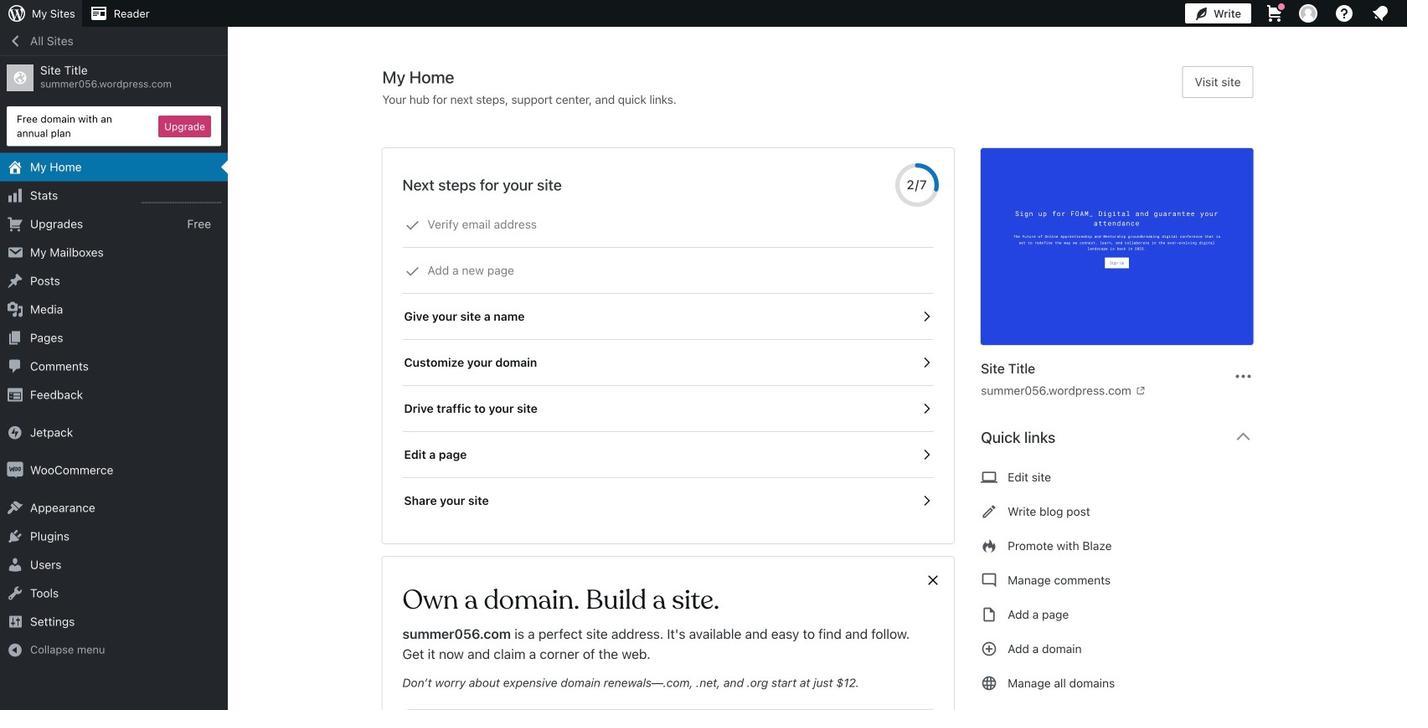 Task type: describe. For each thing, give the bounding box(es) containing it.
2 list item from the top
[[1400, 164, 1407, 243]]

help image
[[1335, 3, 1355, 23]]

1 img image from the top
[[7, 424, 23, 441]]

launchpad checklist element
[[403, 202, 934, 524]]

dismiss domain name promotion image
[[926, 571, 941, 591]]

1 task enabled image from the top
[[919, 309, 934, 324]]

more options for site site title image
[[1234, 367, 1254, 387]]

task enabled image
[[919, 355, 934, 370]]

3 task enabled image from the top
[[919, 447, 934, 462]]

2 img image from the top
[[7, 462, 23, 479]]



Task type: locate. For each thing, give the bounding box(es) containing it.
mode_comment image
[[981, 571, 998, 591]]

4 task enabled image from the top
[[919, 493, 934, 509]]

main content
[[382, 66, 1267, 710]]

my shopping cart image
[[1265, 3, 1285, 23]]

progress bar
[[896, 163, 939, 207]]

img image
[[7, 424, 23, 441], [7, 462, 23, 479]]

task enabled image
[[919, 309, 934, 324], [919, 401, 934, 416], [919, 447, 934, 462], [919, 493, 934, 509]]

3 list item from the top
[[1400, 243, 1407, 305]]

list item
[[1400, 85, 1407, 164], [1400, 164, 1407, 243], [1400, 243, 1407, 305]]

insert_drive_file image
[[981, 605, 998, 625]]

my profile image
[[1299, 4, 1318, 23]]

laptop image
[[981, 467, 998, 488]]

highest hourly views 0 image
[[142, 192, 221, 203]]

0 vertical spatial img image
[[7, 424, 23, 441]]

1 list item from the top
[[1400, 85, 1407, 164]]

edit image
[[981, 502, 998, 522]]

1 vertical spatial img image
[[7, 462, 23, 479]]

manage your notifications image
[[1371, 3, 1391, 23]]

2 task enabled image from the top
[[919, 401, 934, 416]]

task complete image
[[405, 264, 420, 279]]



Task type: vqa. For each thing, say whether or not it's contained in the screenshot.
bottom Task enabled image
yes



